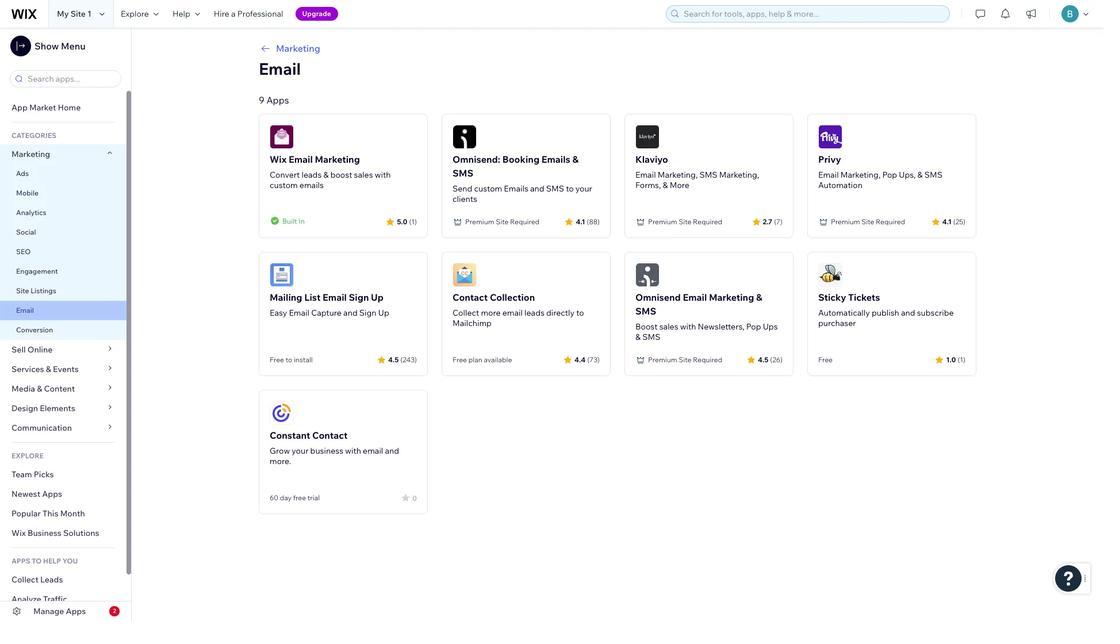 Task type: describe. For each thing, give the bounding box(es) containing it.
9 apps
[[259, 94, 289, 106]]

team
[[12, 469, 32, 480]]

mailchimp
[[453, 318, 492, 329]]

omnisend
[[636, 292, 681, 303]]

premium site required for klaviyo
[[648, 217, 723, 226]]

wix email marketing convert leads & boost sales with custom emails
[[270, 154, 391, 190]]

apps to help you
[[12, 557, 78, 566]]

day
[[280, 494, 292, 502]]

solutions
[[63, 528, 99, 539]]

sticky tickets automatically publish and subscribe purchaser
[[819, 292, 954, 329]]

required for omnisend
[[693, 356, 723, 364]]

media & content
[[12, 384, 75, 394]]

premium for klaviyo
[[648, 217, 678, 226]]

newest apps link
[[0, 484, 127, 504]]

app
[[12, 102, 28, 113]]

apps
[[12, 557, 30, 566]]

premium for omnisend: booking emails & sms
[[465, 217, 495, 226]]

(243)
[[401, 355, 417, 364]]

directly
[[547, 308, 575, 318]]

email inside privy email marketing, pop ups,  & sms automation
[[819, 170, 839, 180]]

design
[[12, 403, 38, 414]]

more
[[670, 180, 690, 190]]

analytics link
[[0, 203, 127, 223]]

team picks
[[12, 469, 54, 480]]

klaviyo email marketing, sms marketing, forms, & more
[[636, 154, 760, 190]]

with inside omnisend email marketing & sms boost sales with newsletters, pop ups & sms
[[680, 322, 696, 332]]

explore
[[121, 9, 149, 19]]

pop inside omnisend email marketing & sms boost sales with newsletters, pop ups & sms
[[747, 322, 762, 332]]

trial
[[308, 494, 320, 502]]

site for klaviyo
[[679, 217, 692, 226]]

pop inside privy email marketing, pop ups,  & sms automation
[[883, 170, 898, 180]]

free
[[293, 494, 306, 502]]

free for mailing list email sign up
[[270, 356, 284, 364]]

apps for 9 apps
[[267, 94, 289, 106]]

omnisend: booking emails & sms logo image
[[453, 125, 477, 149]]

marketing, for privy
[[841, 170, 881, 180]]

social link
[[0, 223, 127, 242]]

privy
[[819, 154, 842, 165]]

built in
[[283, 217, 305, 225]]

premium for omnisend email marketing & sms
[[648, 356, 678, 364]]

seo link
[[0, 242, 127, 262]]

design elements link
[[0, 399, 127, 418]]

newest
[[12, 489, 40, 499]]

1 vertical spatial up
[[378, 308, 389, 318]]

contact collection collect more email leads directly to mailchimp
[[453, 292, 584, 329]]

available
[[484, 356, 512, 364]]

omnisend email marketing & sms logo image
[[636, 263, 660, 287]]

(1) for wix email marketing
[[409, 217, 417, 226]]

4.1 (88)
[[576, 217, 600, 226]]

email down mailing
[[289, 308, 310, 318]]

privy logo image
[[819, 125, 843, 149]]

marketing inside sidebar "element"
[[12, 149, 50, 159]]

0 vertical spatial up
[[371, 292, 384, 303]]

constant contact grow your business with email and more.
[[270, 430, 399, 467]]

sticky
[[819, 292, 847, 303]]

media & content link
[[0, 379, 127, 399]]

wix business solutions link
[[0, 524, 127, 543]]

4.1 for pop
[[943, 217, 952, 226]]

4.4 (73)
[[575, 355, 600, 364]]

list
[[304, 292, 321, 303]]

you
[[63, 557, 78, 566]]

install
[[294, 356, 313, 364]]

clients
[[453, 194, 478, 204]]

subscribe
[[918, 308, 954, 318]]

ups
[[763, 322, 778, 332]]

wix for email
[[270, 154, 287, 165]]

listings
[[31, 287, 56, 295]]

required for klaviyo
[[693, 217, 723, 226]]

communication link
[[0, 418, 127, 438]]

email inside sidebar "element"
[[16, 306, 34, 315]]

2 marketing, from the left
[[720, 170, 760, 180]]

explore
[[12, 452, 44, 460]]

0 vertical spatial sign
[[349, 292, 369, 303]]

(1) for sticky tickets
[[958, 355, 966, 364]]

4.5 (26)
[[758, 355, 783, 364]]

easy
[[270, 308, 287, 318]]

email inside wix email marketing convert leads & boost sales with custom emails
[[289, 154, 313, 165]]

grow
[[270, 446, 290, 456]]

email up capture
[[323, 292, 347, 303]]

Search for tools, apps, help & more... field
[[681, 6, 946, 22]]

this
[[43, 509, 58, 519]]

email inside klaviyo email marketing, sms marketing, forms, & more
[[636, 170, 656, 180]]

popular this month link
[[0, 504, 127, 524]]

4.4
[[575, 355, 586, 364]]

klaviyo logo image
[[636, 125, 660, 149]]

mobile
[[16, 189, 39, 197]]

ups,
[[899, 170, 916, 180]]

automatically
[[819, 308, 870, 318]]

collection
[[490, 292, 535, 303]]

elements
[[40, 403, 75, 414]]

app market home
[[12, 102, 81, 113]]

analyze traffic link
[[0, 590, 127, 609]]

newest apps
[[12, 489, 62, 499]]

to
[[32, 557, 42, 566]]

mobile link
[[0, 184, 127, 203]]

2 vertical spatial to
[[286, 356, 292, 364]]

sticky tickets logo image
[[819, 263, 843, 287]]

constant contact logo image
[[270, 401, 294, 425]]

analytics
[[16, 208, 46, 217]]

picks
[[34, 469, 54, 480]]

4.1 for &
[[576, 217, 585, 226]]

sms inside klaviyo email marketing, sms marketing, forms, & more
[[700, 170, 718, 180]]

collect inside contact collection collect more email leads directly to mailchimp
[[453, 308, 479, 318]]

1 vertical spatial sign
[[360, 308, 377, 318]]

& inside privy email marketing, pop ups,  & sms automation
[[918, 170, 923, 180]]

convert
[[270, 170, 300, 180]]

site inside site listings link
[[16, 287, 29, 295]]

to inside omnisend: booking emails & sms send custom emails and sms to your clients
[[566, 184, 574, 194]]

0
[[413, 494, 417, 503]]

4.1 (25)
[[943, 217, 966, 226]]

engagement link
[[0, 262, 127, 281]]

sms inside privy email marketing, pop ups,  & sms automation
[[925, 170, 943, 180]]

conversion
[[16, 326, 53, 334]]

premium site required for omnisend
[[648, 356, 723, 364]]

& inside omnisend: booking emails & sms send custom emails and sms to your clients
[[573, 154, 579, 165]]

your inside omnisend: booking emails & sms send custom emails and sms to your clients
[[576, 184, 593, 194]]

month
[[60, 509, 85, 519]]

sales inside omnisend email marketing & sms boost sales with newsletters, pop ups & sms
[[660, 322, 679, 332]]

marketing inside omnisend email marketing & sms boost sales with newsletters, pop ups & sms
[[709, 292, 755, 303]]

premium for privy
[[831, 217, 861, 226]]

services & events link
[[0, 360, 127, 379]]

sell online link
[[0, 340, 127, 360]]

email inside constant contact grow your business with email and more.
[[363, 446, 383, 456]]

newsletters,
[[698, 322, 745, 332]]

sidebar element
[[0, 28, 132, 621]]

services & events
[[12, 364, 79, 375]]

and inside sticky tickets automatically publish and subscribe purchaser
[[902, 308, 916, 318]]

(88)
[[587, 217, 600, 226]]



Task type: vqa. For each thing, say whether or not it's contained in the screenshot.


Task type: locate. For each thing, give the bounding box(es) containing it.
services
[[12, 364, 44, 375]]

1 horizontal spatial email
[[503, 308, 523, 318]]

wix email marketing logo image
[[270, 125, 294, 149]]

menu
[[61, 40, 86, 52]]

apps down traffic
[[66, 606, 86, 617]]

1 horizontal spatial 4.5
[[758, 355, 769, 364]]

marketing, inside privy email marketing, pop ups,  & sms automation
[[841, 170, 881, 180]]

sales
[[354, 170, 373, 180], [660, 322, 679, 332]]

1 vertical spatial to
[[577, 308, 584, 318]]

0 horizontal spatial custom
[[270, 180, 298, 190]]

1
[[87, 9, 91, 19]]

1 vertical spatial (1)
[[958, 355, 966, 364]]

free for contact collection
[[453, 356, 467, 364]]

custom left emails
[[270, 180, 298, 190]]

1 horizontal spatial leads
[[525, 308, 545, 318]]

0 vertical spatial (1)
[[409, 217, 417, 226]]

2 4.1 from the left
[[943, 217, 952, 226]]

0 horizontal spatial emails
[[504, 184, 529, 194]]

(25)
[[954, 217, 966, 226]]

free
[[270, 356, 284, 364], [453, 356, 467, 364], [819, 356, 833, 364]]

sign right 'list' on the left top of page
[[349, 292, 369, 303]]

online
[[28, 345, 53, 355]]

0 vertical spatial pop
[[883, 170, 898, 180]]

my site 1
[[57, 9, 91, 19]]

0 vertical spatial leads
[[302, 170, 322, 180]]

pop left ups,
[[883, 170, 898, 180]]

4.1 left (25)
[[943, 217, 952, 226]]

9
[[259, 94, 265, 106]]

my
[[57, 9, 69, 19]]

hire a professional link
[[207, 0, 290, 28]]

forms,
[[636, 180, 661, 190]]

premium site required down more
[[648, 217, 723, 226]]

your down constant
[[292, 446, 309, 456]]

in
[[299, 217, 305, 225]]

plan
[[469, 356, 483, 364]]

leads left directly
[[525, 308, 545, 318]]

and
[[530, 184, 545, 194], [344, 308, 358, 318], [902, 308, 916, 318], [385, 446, 399, 456]]

team picks link
[[0, 465, 127, 484]]

2 horizontal spatial marketing,
[[841, 170, 881, 180]]

popular
[[12, 509, 41, 519]]

email up convert
[[289, 154, 313, 165]]

pop left ups
[[747, 322, 762, 332]]

free left install
[[270, 356, 284, 364]]

0 horizontal spatial pop
[[747, 322, 762, 332]]

engagement
[[16, 267, 58, 276]]

email up 9 apps
[[259, 59, 301, 79]]

&
[[573, 154, 579, 165], [324, 170, 329, 180], [918, 170, 923, 180], [663, 180, 668, 190], [757, 292, 763, 303], [636, 332, 641, 342], [46, 364, 51, 375], [37, 384, 42, 394]]

help
[[173, 9, 190, 19]]

email down klaviyo
[[636, 170, 656, 180]]

custom right send
[[474, 184, 502, 194]]

and inside omnisend: booking emails & sms send custom emails and sms to your clients
[[530, 184, 545, 194]]

email down privy
[[819, 170, 839, 180]]

with inside constant contact grow your business with email and more.
[[345, 446, 361, 456]]

2 horizontal spatial apps
[[267, 94, 289, 106]]

(26)
[[771, 355, 783, 364]]

2 horizontal spatial free
[[819, 356, 833, 364]]

marketing up newsletters, on the bottom right
[[709, 292, 755, 303]]

1 vertical spatial contact
[[312, 430, 348, 441]]

your inside constant contact grow your business with email and more.
[[292, 446, 309, 456]]

1 horizontal spatial contact
[[453, 292, 488, 303]]

omnisend: booking emails & sms send custom emails and sms to your clients
[[453, 154, 593, 204]]

email down collection at left
[[503, 308, 523, 318]]

1 horizontal spatial apps
[[66, 606, 86, 617]]

sell
[[12, 345, 26, 355]]

email
[[503, 308, 523, 318], [363, 446, 383, 456]]

1 vertical spatial collect
[[12, 575, 38, 585]]

1 horizontal spatial your
[[576, 184, 593, 194]]

required for omnisend:
[[510, 217, 540, 226]]

free down purchaser
[[819, 356, 833, 364]]

required down omnisend: booking emails & sms send custom emails and sms to your clients
[[510, 217, 540, 226]]

klaviyo
[[636, 154, 669, 165]]

categories
[[12, 131, 56, 140]]

required down ups,
[[876, 217, 906, 226]]

wix for business
[[12, 528, 26, 539]]

with right boost
[[375, 170, 391, 180]]

your up 4.1 (88)
[[576, 184, 593, 194]]

emails right "booking" at the top left of the page
[[542, 154, 571, 165]]

constant
[[270, 430, 310, 441]]

contact up business in the bottom of the page
[[312, 430, 348, 441]]

sales inside wix email marketing convert leads & boost sales with custom emails
[[354, 170, 373, 180]]

contact inside contact collection collect more email leads directly to mailchimp
[[453, 292, 488, 303]]

0 horizontal spatial wix
[[12, 528, 26, 539]]

2 free from the left
[[453, 356, 467, 364]]

1 horizontal spatial 4.1
[[943, 217, 952, 226]]

1 vertical spatial emails
[[504, 184, 529, 194]]

1 horizontal spatial marketing,
[[720, 170, 760, 180]]

1 vertical spatial your
[[292, 446, 309, 456]]

omnisend email marketing & sms boost sales with newsletters, pop ups & sms
[[636, 292, 778, 342]]

your
[[576, 184, 593, 194], [292, 446, 309, 456]]

1 horizontal spatial wix
[[270, 154, 287, 165]]

seo
[[16, 247, 31, 256]]

60 day free trial
[[270, 494, 320, 502]]

(7)
[[775, 217, 783, 226]]

custom
[[270, 180, 298, 190], [474, 184, 502, 194]]

site down automation
[[862, 217, 875, 226]]

4.5 left (26)
[[758, 355, 769, 364]]

emails
[[300, 180, 324, 190]]

0 vertical spatial marketing link
[[259, 41, 977, 55]]

0 horizontal spatial marketing,
[[658, 170, 698, 180]]

premium site required down automation
[[831, 217, 906, 226]]

4.1 left "(88)"
[[576, 217, 585, 226]]

apps right 9
[[267, 94, 289, 106]]

1 horizontal spatial (1)
[[958, 355, 966, 364]]

marketing down upgrade "button"
[[276, 43, 320, 54]]

wix inside wix email marketing convert leads & boost sales with custom emails
[[270, 154, 287, 165]]

leads inside contact collection collect more email leads directly to mailchimp
[[525, 308, 545, 318]]

privy email marketing, pop ups,  & sms automation
[[819, 154, 943, 190]]

0 vertical spatial contact
[[453, 292, 488, 303]]

apps up this
[[42, 489, 62, 499]]

1 marketing, from the left
[[658, 170, 698, 180]]

built
[[283, 217, 297, 225]]

(1) right 5.0
[[409, 217, 417, 226]]

purchaser
[[819, 318, 856, 329]]

custom inside wix email marketing convert leads & boost sales with custom emails
[[270, 180, 298, 190]]

0 vertical spatial emails
[[542, 154, 571, 165]]

0 horizontal spatial email
[[363, 446, 383, 456]]

1 horizontal spatial emails
[[542, 154, 571, 165]]

show
[[35, 40, 59, 52]]

1 horizontal spatial with
[[375, 170, 391, 180]]

1 horizontal spatial to
[[566, 184, 574, 194]]

email inside omnisend email marketing & sms boost sales with newsletters, pop ups & sms
[[683, 292, 707, 303]]

with left newsletters, on the bottom right
[[680, 322, 696, 332]]

emails
[[542, 154, 571, 165], [504, 184, 529, 194]]

(73)
[[588, 355, 600, 364]]

site for omnisend email marketing & sms
[[679, 356, 692, 364]]

2 4.5 from the left
[[758, 355, 769, 364]]

manage apps
[[33, 606, 86, 617]]

1 horizontal spatial sales
[[660, 322, 679, 332]]

premium site required for privy
[[831, 217, 906, 226]]

and inside constant contact grow your business with email and more.
[[385, 446, 399, 456]]

email up conversion
[[16, 306, 34, 315]]

sales right boost
[[354, 170, 373, 180]]

a
[[231, 9, 236, 19]]

0 horizontal spatial apps
[[42, 489, 62, 499]]

site for omnisend: booking emails & sms
[[496, 217, 509, 226]]

boost
[[331, 170, 352, 180]]

0 horizontal spatial free
[[270, 356, 284, 364]]

premium down automation
[[831, 217, 861, 226]]

mailing
[[270, 292, 302, 303]]

premium down forms,
[[648, 217, 678, 226]]

0 horizontal spatial marketing link
[[0, 144, 127, 164]]

1 4.5 from the left
[[388, 355, 399, 364]]

collect down "apps"
[[12, 575, 38, 585]]

contact inside constant contact grow your business with email and more.
[[312, 430, 348, 441]]

Search apps... field
[[24, 71, 117, 87]]

site down omnisend email marketing & sms boost sales with newsletters, pop ups & sms at the right of page
[[679, 356, 692, 364]]

collect inside sidebar "element"
[[12, 575, 38, 585]]

site left 1
[[71, 9, 86, 19]]

1 horizontal spatial custom
[[474, 184, 502, 194]]

popular this month
[[12, 509, 85, 519]]

wix inside sidebar "element"
[[12, 528, 26, 539]]

required down klaviyo email marketing, sms marketing, forms, & more
[[693, 217, 723, 226]]

0 vertical spatial sales
[[354, 170, 373, 180]]

0 horizontal spatial 4.1
[[576, 217, 585, 226]]

email
[[259, 59, 301, 79], [289, 154, 313, 165], [636, 170, 656, 180], [819, 170, 839, 180], [323, 292, 347, 303], [683, 292, 707, 303], [16, 306, 34, 315], [289, 308, 310, 318]]

analyze traffic
[[12, 594, 67, 605]]

sales right the boost
[[660, 322, 679, 332]]

wix up convert
[[270, 154, 287, 165]]

1 vertical spatial apps
[[42, 489, 62, 499]]

custom inside omnisend: booking emails & sms send custom emails and sms to your clients
[[474, 184, 502, 194]]

conversion link
[[0, 320, 127, 340]]

1 4.1 from the left
[[576, 217, 585, 226]]

premium site required down omnisend email marketing & sms boost sales with newsletters, pop ups & sms at the right of page
[[648, 356, 723, 364]]

required down newsletters, on the bottom right
[[693, 356, 723, 364]]

with right business in the bottom of the page
[[345, 446, 361, 456]]

0 vertical spatial with
[[375, 170, 391, 180]]

mailing list email sign up logo image
[[270, 263, 294, 287]]

to inside contact collection collect more email leads directly to mailchimp
[[577, 308, 584, 318]]

1 horizontal spatial marketing link
[[259, 41, 977, 55]]

site down more
[[679, 217, 692, 226]]

premium down clients
[[465, 217, 495, 226]]

wix down the popular
[[12, 528, 26, 539]]

0 horizontal spatial leads
[[302, 170, 322, 180]]

0 horizontal spatial 4.5
[[388, 355, 399, 364]]

& inside klaviyo email marketing, sms marketing, forms, & more
[[663, 180, 668, 190]]

required
[[510, 217, 540, 226], [693, 217, 723, 226], [876, 217, 906, 226], [693, 356, 723, 364]]

2 vertical spatial apps
[[66, 606, 86, 617]]

premium site required for omnisend:
[[465, 217, 540, 226]]

1 vertical spatial leads
[[525, 308, 545, 318]]

0 horizontal spatial (1)
[[409, 217, 417, 226]]

required for privy
[[876, 217, 906, 226]]

4.5
[[388, 355, 399, 364], [758, 355, 769, 364]]

0 horizontal spatial with
[[345, 446, 361, 456]]

collect
[[453, 308, 479, 318], [12, 575, 38, 585]]

tickets
[[849, 292, 881, 303]]

help button
[[166, 0, 207, 28]]

(1) right 1.0
[[958, 355, 966, 364]]

professional
[[237, 9, 283, 19]]

collect left more
[[453, 308, 479, 318]]

media
[[12, 384, 35, 394]]

2 horizontal spatial with
[[680, 322, 696, 332]]

contact
[[453, 292, 488, 303], [312, 430, 348, 441]]

email right the omnisend
[[683, 292, 707, 303]]

and inside mailing list email sign up easy email capture and sign up
[[344, 308, 358, 318]]

show menu button
[[10, 36, 86, 56]]

site down omnisend: booking emails & sms send custom emails and sms to your clients
[[496, 217, 509, 226]]

sign right capture
[[360, 308, 377, 318]]

marketing inside wix email marketing convert leads & boost sales with custom emails
[[315, 154, 360, 165]]

apps
[[267, 94, 289, 106], [42, 489, 62, 499], [66, 606, 86, 617]]

email inside contact collection collect more email leads directly to mailchimp
[[503, 308, 523, 318]]

1 horizontal spatial collect
[[453, 308, 479, 318]]

1 vertical spatial with
[[680, 322, 696, 332]]

premium site required down clients
[[465, 217, 540, 226]]

0 horizontal spatial collect
[[12, 575, 38, 585]]

sell online
[[12, 345, 53, 355]]

4.1
[[576, 217, 585, 226], [943, 217, 952, 226]]

1 vertical spatial marketing link
[[0, 144, 127, 164]]

0 horizontal spatial contact
[[312, 430, 348, 441]]

marketing down categories
[[12, 149, 50, 159]]

email right business in the bottom of the page
[[363, 446, 383, 456]]

premium
[[465, 217, 495, 226], [648, 217, 678, 226], [831, 217, 861, 226], [648, 356, 678, 364]]

boost
[[636, 322, 658, 332]]

social
[[16, 228, 36, 236]]

1 vertical spatial email
[[363, 446, 383, 456]]

omnisend:
[[453, 154, 501, 165]]

marketing up boost
[[315, 154, 360, 165]]

apps for manage apps
[[66, 606, 86, 617]]

1 vertical spatial wix
[[12, 528, 26, 539]]

2.7 (7)
[[763, 217, 783, 226]]

0 vertical spatial wix
[[270, 154, 287, 165]]

0 vertical spatial collect
[[453, 308, 479, 318]]

premium down the boost
[[648, 356, 678, 364]]

0 horizontal spatial to
[[286, 356, 292, 364]]

4.5 for omnisend email marketing & sms
[[758, 355, 769, 364]]

free left plan
[[453, 356, 467, 364]]

events
[[53, 364, 79, 375]]

marketing, for klaviyo
[[658, 170, 698, 180]]

market
[[29, 102, 56, 113]]

0 vertical spatial apps
[[267, 94, 289, 106]]

apps for newest apps
[[42, 489, 62, 499]]

1 vertical spatial pop
[[747, 322, 762, 332]]

content
[[44, 384, 75, 394]]

leads inside wix email marketing convert leads & boost sales with custom emails
[[302, 170, 322, 180]]

0 vertical spatial to
[[566, 184, 574, 194]]

leads right convert
[[302, 170, 322, 180]]

3 marketing, from the left
[[841, 170, 881, 180]]

contact down contact collection logo on the top left of the page
[[453, 292, 488, 303]]

up
[[371, 292, 384, 303], [378, 308, 389, 318]]

3 free from the left
[[819, 356, 833, 364]]

free to install
[[270, 356, 313, 364]]

2 horizontal spatial to
[[577, 308, 584, 318]]

0 horizontal spatial your
[[292, 446, 309, 456]]

wix business solutions
[[12, 528, 99, 539]]

4.5 for mailing list email sign up
[[388, 355, 399, 364]]

4.5 (243)
[[388, 355, 417, 364]]

0 vertical spatial email
[[503, 308, 523, 318]]

1 free from the left
[[270, 356, 284, 364]]

site for privy
[[862, 217, 875, 226]]

0 horizontal spatial sales
[[354, 170, 373, 180]]

with
[[375, 170, 391, 180], [680, 322, 696, 332], [345, 446, 361, 456]]

2 vertical spatial with
[[345, 446, 361, 456]]

publish
[[872, 308, 900, 318]]

0 vertical spatial your
[[576, 184, 593, 194]]

emails down "booking" at the top left of the page
[[504, 184, 529, 194]]

contact collection logo image
[[453, 263, 477, 287]]

free plan available
[[453, 356, 512, 364]]

with inside wix email marketing convert leads & boost sales with custom emails
[[375, 170, 391, 180]]

site left listings
[[16, 287, 29, 295]]

to
[[566, 184, 574, 194], [577, 308, 584, 318], [286, 356, 292, 364]]

1 vertical spatial sales
[[660, 322, 679, 332]]

1 horizontal spatial pop
[[883, 170, 898, 180]]

1 horizontal spatial free
[[453, 356, 467, 364]]

60
[[270, 494, 278, 502]]

upgrade
[[302, 9, 331, 18]]

4.5 left (243)
[[388, 355, 399, 364]]

& inside wix email marketing convert leads & boost sales with custom emails
[[324, 170, 329, 180]]



